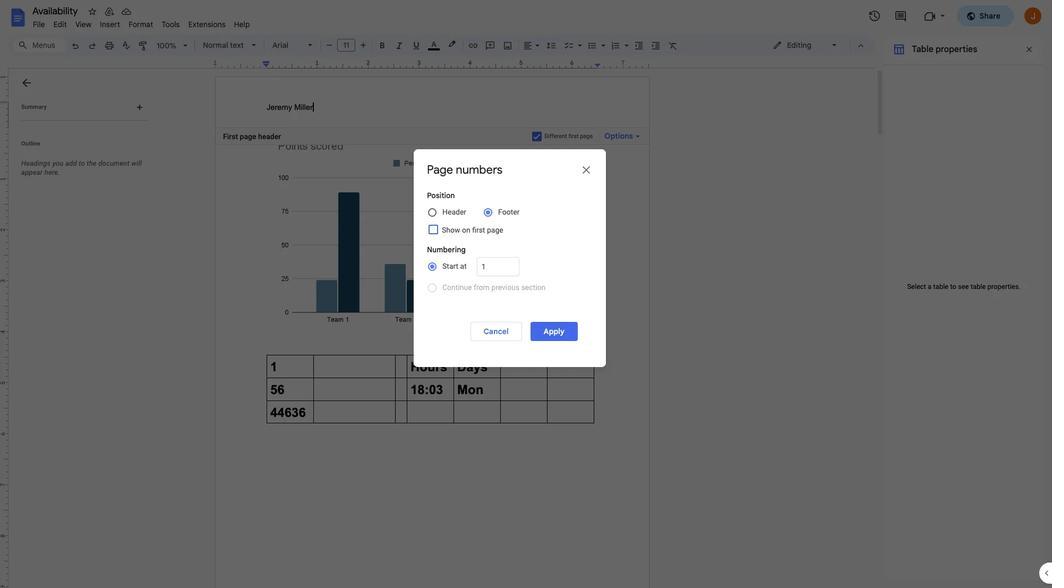 Task type: describe. For each thing, give the bounding box(es) containing it.
2 table from the left
[[971, 283, 986, 291]]

share. public on the web. anyone on the internet with the link can open image
[[966, 11, 976, 20]]

numbers
[[456, 163, 503, 177]]

Continue from previous section radio
[[427, 281, 550, 294]]

table properties section
[[885, 35, 1044, 580]]

properties
[[936, 44, 978, 55]]

page
[[427, 163, 453, 177]]

properties.
[[988, 283, 1021, 291]]

left margin image
[[216, 60, 269, 68]]

different first page
[[545, 133, 593, 140]]

1 horizontal spatial first
[[569, 133, 579, 140]]

header
[[258, 132, 281, 141]]

select
[[908, 283, 927, 291]]

Different first page checkbox
[[533, 132, 542, 141]]

show on first page
[[442, 226, 504, 234]]

cancel
[[484, 327, 509, 336]]

page numbers
[[427, 163, 503, 177]]

to
[[951, 283, 957, 291]]

page numbers dialog
[[414, 149, 606, 367]]

continue
[[443, 283, 472, 292]]

different
[[545, 133, 567, 140]]

on
[[462, 226, 471, 234]]

page numbers application
[[0, 0, 1053, 588]]

Rename text field
[[29, 4, 84, 17]]

Footer radio
[[483, 205, 524, 219]]

previous
[[492, 283, 520, 292]]

right margin image
[[595, 60, 649, 68]]

menu bar banner
[[0, 0, 1053, 588]]

apply button
[[531, 322, 578, 341]]

Show on first page checkbox
[[429, 225, 438, 234]]

Menus field
[[13, 38, 66, 53]]



Task type: vqa. For each thing, say whether or not it's contained in the screenshot.
both sides inside WRAP TEXT OPTIONS List Box
no



Task type: locate. For each thing, give the bounding box(es) containing it.
first
[[569, 133, 579, 140], [472, 226, 485, 234]]

2 horizontal spatial page
[[580, 133, 593, 140]]

0 vertical spatial first
[[569, 133, 579, 140]]

start
[[443, 262, 459, 270]]

1 table from the left
[[934, 283, 949, 291]]

at
[[461, 262, 467, 270]]

continue from previous section
[[443, 283, 546, 292]]

Start at text field
[[477, 257, 520, 276]]

first page header
[[223, 132, 281, 141]]

table right see
[[971, 283, 986, 291]]

page numbers heading
[[427, 163, 503, 177]]

position
[[427, 191, 455, 200]]

first inside page numbers dialog
[[472, 226, 485, 234]]

table properties
[[912, 44, 978, 55]]

0 horizontal spatial first
[[472, 226, 485, 234]]

from
[[474, 283, 490, 292]]

close image
[[580, 164, 593, 176]]

header
[[443, 208, 467, 216]]

first
[[223, 132, 238, 141]]

footer
[[498, 208, 520, 216]]

Star checkbox
[[85, 4, 100, 19]]

numbering
[[427, 245, 466, 255]]

1 vertical spatial first
[[472, 226, 485, 234]]

menu bar
[[29, 14, 254, 31]]

Header radio
[[427, 205, 470, 219]]

table
[[934, 283, 949, 291], [971, 283, 986, 291]]

a
[[928, 283, 932, 291]]

table right a
[[934, 283, 949, 291]]

start at
[[443, 262, 467, 270]]

1 horizontal spatial table
[[971, 283, 986, 291]]

see
[[959, 283, 970, 291]]

cancel button
[[471, 322, 522, 341]]

select a table to see table properties.
[[908, 283, 1021, 291]]

menu bar inside menu bar banner
[[29, 14, 254, 31]]

page right first
[[240, 132, 256, 141]]

1 horizontal spatial page
[[487, 226, 504, 234]]

main toolbar
[[66, 0, 682, 502]]

table
[[912, 44, 934, 55]]

first right on
[[472, 226, 485, 234]]

page
[[240, 132, 256, 141], [580, 133, 593, 140], [487, 226, 504, 234]]

Start at radio
[[427, 259, 471, 273]]

page inside page numbers dialog
[[487, 226, 504, 234]]

0 horizontal spatial table
[[934, 283, 949, 291]]

page down 'footer' radio
[[487, 226, 504, 234]]

page right different
[[580, 133, 593, 140]]

apply
[[544, 327, 565, 336]]

0 horizontal spatial page
[[240, 132, 256, 141]]

select a table to see table properties. element
[[901, 283, 1028, 291]]

section
[[522, 283, 546, 292]]

show
[[442, 226, 460, 234]]

first right different
[[569, 133, 579, 140]]



